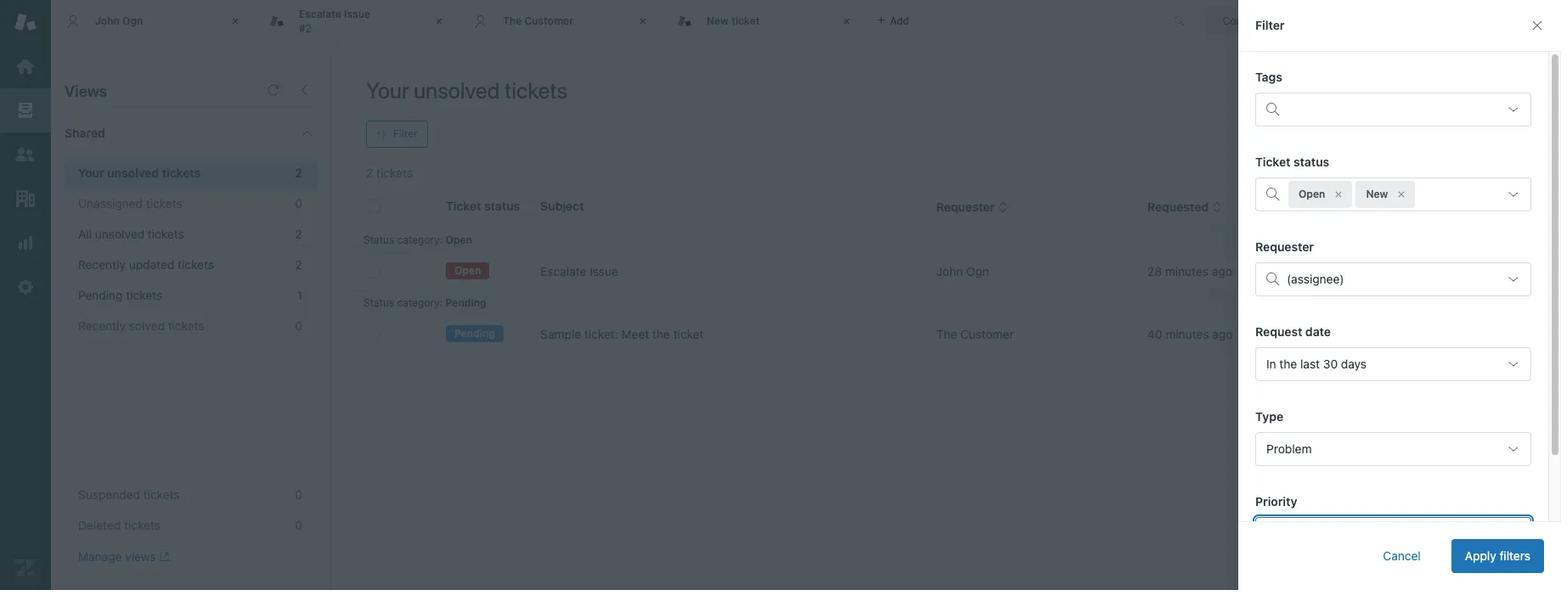 Task type: describe. For each thing, give the bounding box(es) containing it.
0 for unassigned tickets
[[295, 196, 303, 211]]

ticket status element
[[1256, 178, 1532, 212]]

ticket status
[[1256, 155, 1330, 169]]

priority inside button
[[1396, 200, 1438, 214]]

sample ticket: meet the ticket link
[[541, 326, 704, 343]]

refresh views pane image
[[267, 83, 280, 97]]

apply filters
[[1466, 549, 1531, 563]]

type inside type button
[[1254, 200, 1282, 214]]

views
[[125, 550, 156, 564]]

ago for 28 minutes ago
[[1212, 264, 1233, 279]]

shared button
[[51, 108, 284, 159]]

ago for 40 minutes ago
[[1213, 327, 1233, 342]]

escalate for escalate issue
[[541, 264, 587, 279]]

0 for suspended tickets
[[295, 488, 303, 502]]

tab containing escalate issue
[[255, 0, 459, 42]]

ticket:
[[585, 327, 618, 342]]

get started image
[[14, 55, 37, 77]]

tickets up deleted tickets
[[143, 488, 180, 502]]

hide panel views image
[[297, 83, 311, 97]]

the inside field
[[1280, 357, 1298, 371]]

tickets down recently updated tickets at the left of the page
[[126, 288, 162, 303]]

ogn inside tab
[[122, 14, 143, 27]]

escalate issue link
[[541, 263, 619, 280]]

suspended
[[78, 488, 140, 502]]

#2
[[299, 22, 312, 34]]

(assignee)
[[1287, 272, 1345, 286]]

deleted
[[78, 518, 121, 533]]

views image
[[14, 99, 37, 122]]

manage views
[[78, 550, 156, 564]]

open inside option
[[1299, 188, 1326, 201]]

In the last 30 days field
[[1256, 348, 1532, 382]]

pending for pending tickets
[[78, 288, 123, 303]]

filter button
[[366, 121, 428, 148]]

status category: pending
[[364, 297, 487, 309]]

open option
[[1289, 181, 1353, 208]]

shared
[[65, 126, 105, 140]]

40 minutes ago
[[1148, 327, 1233, 342]]

unassigned tickets
[[78, 196, 182, 211]]

0 for deleted tickets
[[295, 518, 303, 533]]

conversations
[[1223, 14, 1292, 27]]

1 vertical spatial john
[[937, 264, 963, 279]]

recently updated tickets
[[78, 257, 214, 272]]

category: for pending
[[397, 297, 443, 309]]

escalate for escalate issue #2
[[299, 8, 341, 20]]

subject
[[541, 199, 584, 213]]

30
[[1324, 357, 1338, 371]]

28 minutes ago
[[1148, 264, 1233, 279]]

new option
[[1356, 181, 1416, 208]]

conversations button
[[1205, 7, 1331, 34]]

tickets up all unsolved tickets
[[146, 196, 182, 211]]

suspended tickets
[[78, 488, 180, 502]]

manage views link
[[78, 550, 169, 565]]

tickets up updated
[[148, 227, 184, 241]]

1 vertical spatial your unsolved tickets
[[78, 166, 201, 180]]

1 vertical spatial open
[[446, 234, 472, 246]]

shared heading
[[51, 108, 331, 159]]

close image for john ogn
[[227, 13, 244, 30]]

0 vertical spatial the
[[653, 327, 670, 342]]

type inside filter dialog
[[1256, 410, 1284, 424]]

tickets right updated
[[178, 257, 214, 272]]

priority button
[[1396, 200, 1451, 215]]

2 for your unsolved tickets
[[295, 166, 303, 180]]

Problem field
[[1256, 433, 1532, 466]]

the inside tab
[[503, 14, 522, 27]]

priority inside filter dialog
[[1256, 495, 1298, 509]]

1 vertical spatial the
[[937, 327, 958, 342]]

(opens in a new tab) image
[[156, 553, 169, 563]]

status for status category: open
[[364, 234, 395, 246]]

1 horizontal spatial your unsolved tickets
[[366, 77, 568, 103]]

status category: open
[[364, 234, 472, 246]]

1 horizontal spatial the customer
[[937, 327, 1014, 342]]

status for status category: pending
[[364, 297, 395, 309]]

cancel
[[1384, 549, 1421, 563]]

2 vertical spatial open
[[455, 265, 481, 277]]

pending for pending
[[455, 327, 495, 340]]

deleted tickets
[[78, 518, 161, 533]]

requester element
[[1256, 263, 1532, 297]]

urgent
[[1396, 264, 1433, 279]]

close drawer image
[[1531, 19, 1545, 32]]

requester inside button
[[937, 200, 995, 214]]

main element
[[0, 0, 51, 591]]

minutes for 40
[[1166, 327, 1210, 342]]

john ogn inside tab
[[95, 14, 143, 27]]

filter inside dialog
[[1256, 18, 1285, 32]]

filters
[[1500, 549, 1531, 563]]

tickets up views
[[124, 518, 161, 533]]

tags
[[1256, 70, 1283, 84]]

new for new ticket
[[707, 14, 729, 27]]

0 for recently solved tickets
[[295, 319, 303, 333]]



Task type: vqa. For each thing, say whether or not it's contained in the screenshot.
14 days left in trial. Buy now at the top of page
no



Task type: locate. For each thing, give the bounding box(es) containing it.
3 0 from the top
[[295, 488, 303, 502]]

type button
[[1254, 200, 1295, 215]]

problem inside field
[[1267, 442, 1312, 456]]

0 horizontal spatial the
[[653, 327, 670, 342]]

1 horizontal spatial john ogn
[[937, 264, 990, 279]]

1 vertical spatial new
[[1367, 188, 1389, 201]]

0 horizontal spatial your
[[78, 166, 104, 180]]

0 vertical spatial john ogn
[[95, 14, 143, 27]]

0 horizontal spatial new
[[707, 14, 729, 27]]

last
[[1301, 357, 1321, 371]]

0 horizontal spatial issue
[[344, 8, 371, 20]]

escalate
[[299, 8, 341, 20], [541, 264, 587, 279]]

manage
[[78, 550, 122, 564]]

days
[[1342, 357, 1367, 371]]

ogn
[[122, 14, 143, 27], [967, 264, 990, 279]]

1 vertical spatial 2
[[295, 227, 303, 241]]

2 vertical spatial unsolved
[[95, 227, 144, 241]]

ticket
[[732, 14, 760, 27], [674, 327, 704, 342]]

john ogn up views
[[95, 14, 143, 27]]

the right meet
[[653, 327, 670, 342]]

type down in at the bottom of page
[[1256, 410, 1284, 424]]

recently solved tickets
[[78, 319, 204, 333]]

1 0 from the top
[[295, 196, 303, 211]]

open
[[1299, 188, 1326, 201], [446, 234, 472, 246], [455, 265, 481, 277]]

1 horizontal spatial escalate
[[541, 264, 587, 279]]

1 horizontal spatial requester
[[1256, 240, 1315, 254]]

pending up recently solved tickets
[[78, 288, 123, 303]]

pending down 'status category: pending'
[[455, 327, 495, 340]]

unsolved up the unassigned tickets
[[107, 166, 159, 180]]

unassigned
[[78, 196, 143, 211]]

updated
[[129, 257, 174, 272]]

issue left close image
[[344, 8, 371, 20]]

ago
[[1212, 264, 1233, 279], [1213, 327, 1233, 342]]

0 horizontal spatial close image
[[227, 13, 244, 30]]

new inside new ticket tab
[[707, 14, 729, 27]]

0
[[295, 196, 303, 211], [295, 319, 303, 333], [295, 488, 303, 502], [295, 518, 303, 533]]

pending tickets
[[78, 288, 162, 303]]

unsolved down close image
[[414, 77, 500, 103]]

28
[[1148, 264, 1162, 279]]

problem
[[1254, 264, 1299, 279], [1267, 442, 1312, 456]]

close image inside new ticket tab
[[839, 13, 856, 30]]

admin image
[[14, 276, 37, 298]]

1 horizontal spatial your
[[366, 77, 409, 103]]

close image for the customer
[[635, 13, 652, 30]]

1 row from the top
[[353, 254, 1549, 289]]

1 vertical spatial type
[[1256, 410, 1284, 424]]

1 vertical spatial recently
[[78, 319, 126, 333]]

0 vertical spatial the
[[503, 14, 522, 27]]

status down status category: open
[[364, 297, 395, 309]]

0 horizontal spatial priority
[[1256, 495, 1298, 509]]

1 vertical spatial ago
[[1213, 327, 1233, 342]]

priority
[[1396, 200, 1438, 214], [1256, 495, 1298, 509]]

your unsolved tickets down close image
[[366, 77, 568, 103]]

minutes right 40
[[1166, 327, 1210, 342]]

0 vertical spatial customer
[[525, 14, 574, 27]]

the customer tab
[[459, 0, 663, 42]]

1 status from the top
[[364, 234, 395, 246]]

0 horizontal spatial the customer
[[503, 14, 574, 27]]

solved
[[129, 319, 165, 333]]

recently down pending tickets
[[78, 319, 126, 333]]

tickets
[[505, 77, 568, 103], [162, 166, 201, 180], [146, 196, 182, 211], [148, 227, 184, 241], [178, 257, 214, 272], [126, 288, 162, 303], [168, 319, 204, 333], [143, 488, 180, 502], [124, 518, 161, 533]]

minutes right 28
[[1166, 264, 1209, 279]]

close image
[[431, 13, 448, 30]]

0 horizontal spatial john ogn
[[95, 14, 143, 27]]

tabs tab list
[[51, 0, 1156, 42]]

3 2 from the top
[[295, 257, 303, 272]]

close image
[[227, 13, 244, 30], [635, 13, 652, 30], [839, 13, 856, 30]]

requested
[[1148, 200, 1209, 214]]

filter inside button
[[393, 127, 418, 140]]

0 vertical spatial priority
[[1396, 200, 1438, 214]]

2 for all unsolved tickets
[[295, 227, 303, 241]]

0 vertical spatial open
[[1299, 188, 1326, 201]]

1 horizontal spatial the
[[937, 327, 958, 342]]

0 vertical spatial escalate
[[299, 8, 341, 20]]

tickets down the customer tab
[[505, 77, 568, 103]]

1 horizontal spatial close image
[[635, 13, 652, 30]]

1 vertical spatial ogn
[[967, 264, 990, 279]]

1 vertical spatial customer
[[961, 327, 1014, 342]]

new ticket
[[707, 14, 760, 27]]

cancel button
[[1370, 540, 1435, 574]]

requester button
[[937, 200, 1009, 215]]

escalate up sample
[[541, 264, 587, 279]]

john ogn tab
[[51, 0, 255, 42]]

1 vertical spatial status
[[364, 297, 395, 309]]

1 horizontal spatial john
[[937, 264, 963, 279]]

row containing sample ticket: meet the ticket
[[353, 317, 1549, 352]]

1 vertical spatial issue
[[590, 264, 619, 279]]

new
[[707, 14, 729, 27], [1367, 188, 1389, 201]]

escalate inside "escalate issue #2"
[[299, 8, 341, 20]]

customer
[[525, 14, 574, 27], [961, 327, 1014, 342]]

2 for recently updated tickets
[[295, 257, 303, 272]]

1 vertical spatial minutes
[[1166, 327, 1210, 342]]

your unsolved tickets up the unassigned tickets
[[78, 166, 201, 180]]

0 vertical spatial your unsolved tickets
[[366, 77, 568, 103]]

pending
[[78, 288, 123, 303], [446, 297, 487, 309], [455, 327, 495, 340]]

your unsolved tickets
[[366, 77, 568, 103], [78, 166, 201, 180]]

john ogn
[[95, 14, 143, 27], [937, 264, 990, 279]]

2 0 from the top
[[295, 319, 303, 333]]

2 status from the top
[[364, 297, 395, 309]]

issue inside "escalate issue #2"
[[344, 8, 371, 20]]

minutes
[[1166, 264, 1209, 279], [1166, 327, 1210, 342]]

1 horizontal spatial customer
[[961, 327, 1014, 342]]

2 horizontal spatial close image
[[839, 13, 856, 30]]

incident
[[1254, 327, 1298, 342]]

the customer
[[503, 14, 574, 27], [937, 327, 1014, 342]]

1 vertical spatial category:
[[397, 297, 443, 309]]

0 vertical spatial requester
[[937, 200, 995, 214]]

the
[[503, 14, 522, 27], [937, 327, 958, 342]]

zendesk support image
[[14, 11, 37, 33]]

status
[[1294, 155, 1330, 169]]

close image inside the john ogn tab
[[227, 13, 244, 30]]

request date
[[1256, 325, 1332, 339]]

1 horizontal spatial issue
[[590, 264, 619, 279]]

the right in at the bottom of page
[[1280, 357, 1298, 371]]

0 vertical spatial category:
[[397, 234, 443, 246]]

0 vertical spatial ogn
[[122, 14, 143, 27]]

status
[[364, 234, 395, 246], [364, 297, 395, 309]]

sample
[[541, 327, 581, 342]]

recently down all
[[78, 257, 126, 272]]

1 vertical spatial unsolved
[[107, 166, 159, 180]]

zendesk image
[[14, 557, 37, 580]]

unsolved
[[414, 77, 500, 103], [107, 166, 159, 180], [95, 227, 144, 241]]

close image inside the customer tab
[[635, 13, 652, 30]]

request
[[1256, 325, 1303, 339]]

40
[[1148, 327, 1163, 342]]

0 horizontal spatial ogn
[[122, 14, 143, 27]]

organizations image
[[14, 188, 37, 210]]

0 vertical spatial unsolved
[[414, 77, 500, 103]]

0 horizontal spatial escalate
[[299, 8, 341, 20]]

status up 'status category: pending'
[[364, 234, 395, 246]]

2 category: from the top
[[397, 297, 443, 309]]

recently
[[78, 257, 126, 272], [78, 319, 126, 333]]

tickets right solved
[[168, 319, 204, 333]]

category: for open
[[397, 234, 443, 246]]

1 vertical spatial requester
[[1256, 240, 1315, 254]]

4 0 from the top
[[295, 518, 303, 533]]

1 recently from the top
[[78, 257, 126, 272]]

filter dialog
[[1239, 0, 1562, 591]]

2 2 from the top
[[295, 227, 303, 241]]

1 vertical spatial your
[[78, 166, 104, 180]]

john
[[95, 14, 120, 27], [937, 264, 963, 279]]

customers image
[[14, 144, 37, 166]]

reporting image
[[14, 232, 37, 254]]

all unsolved tickets
[[78, 227, 184, 241]]

1 category: from the top
[[397, 234, 443, 246]]

issue
[[344, 8, 371, 20], [590, 264, 619, 279]]

1 vertical spatial filter
[[393, 127, 418, 140]]

play
[[1490, 86, 1513, 100]]

0 horizontal spatial ticket
[[674, 327, 704, 342]]

remove image
[[1334, 189, 1345, 200]]

sample ticket: meet the ticket
[[541, 327, 704, 342]]

0 vertical spatial status
[[364, 234, 395, 246]]

your
[[366, 77, 409, 103], [78, 166, 104, 180]]

pending down status category: open
[[446, 297, 487, 309]]

new ticket tab
[[663, 0, 867, 42]]

1 vertical spatial problem
[[1267, 442, 1312, 456]]

play button
[[1456, 76, 1528, 110]]

john inside tab
[[95, 14, 120, 27]]

category: up 'status category: pending'
[[397, 234, 443, 246]]

0 vertical spatial 2
[[295, 166, 303, 180]]

date
[[1306, 325, 1332, 339]]

minutes for 28
[[1166, 264, 1209, 279]]

1 horizontal spatial filter
[[1256, 18, 1285, 32]]

remove image
[[1397, 189, 1407, 200]]

category: down status category: open
[[397, 297, 443, 309]]

tickets down shared heading
[[162, 166, 201, 180]]

customer inside tab
[[525, 14, 574, 27]]

escalate up #2
[[299, 8, 341, 20]]

0 vertical spatial new
[[707, 14, 729, 27]]

0 horizontal spatial the
[[503, 14, 522, 27]]

1 vertical spatial priority
[[1256, 495, 1298, 509]]

2 row from the top
[[353, 317, 1549, 352]]

0 horizontal spatial customer
[[525, 14, 574, 27]]

type down ticket
[[1254, 200, 1282, 214]]

1
[[297, 288, 303, 303]]

escalate issue #2
[[299, 8, 371, 34]]

0 vertical spatial john
[[95, 14, 120, 27]]

0 vertical spatial row
[[353, 254, 1549, 289]]

1 vertical spatial the
[[1280, 357, 1298, 371]]

apply
[[1466, 549, 1497, 563]]

row
[[353, 254, 1549, 289], [353, 317, 1549, 352]]

unsolved down unassigned
[[95, 227, 144, 241]]

your up unassigned
[[78, 166, 104, 180]]

ago right 28
[[1212, 264, 1233, 279]]

0 vertical spatial issue
[[344, 8, 371, 20]]

1 horizontal spatial ticket
[[732, 14, 760, 27]]

in the last 30 days
[[1267, 357, 1367, 371]]

john up views
[[95, 14, 120, 27]]

0 vertical spatial ago
[[1212, 264, 1233, 279]]

0 horizontal spatial john
[[95, 14, 120, 27]]

0 vertical spatial type
[[1254, 200, 1282, 214]]

your up filter button
[[366, 77, 409, 103]]

recently for recently updated tickets
[[78, 257, 126, 272]]

1 horizontal spatial the
[[1280, 357, 1298, 371]]

escalate issue
[[541, 264, 619, 279]]

meet
[[622, 327, 649, 342]]

0 vertical spatial your
[[366, 77, 409, 103]]

issue for escalate issue #2
[[344, 8, 371, 20]]

3 close image from the left
[[839, 13, 856, 30]]

0 vertical spatial minutes
[[1166, 264, 1209, 279]]

views
[[65, 82, 107, 100]]

1 horizontal spatial ogn
[[967, 264, 990, 279]]

issue for escalate issue
[[590, 264, 619, 279]]

0 vertical spatial recently
[[78, 257, 126, 272]]

2
[[295, 166, 303, 180], [295, 227, 303, 241], [295, 257, 303, 272]]

issue up ticket:
[[590, 264, 619, 279]]

0 horizontal spatial your unsolved tickets
[[78, 166, 201, 180]]

0 vertical spatial filter
[[1256, 18, 1285, 32]]

2 recently from the top
[[78, 319, 126, 333]]

1 2 from the top
[[295, 166, 303, 180]]

category:
[[397, 234, 443, 246], [397, 297, 443, 309]]

1 vertical spatial escalate
[[541, 264, 587, 279]]

2 vertical spatial 2
[[295, 257, 303, 272]]

ticket
[[1256, 155, 1291, 169]]

2 close image from the left
[[635, 13, 652, 30]]

filter
[[1256, 18, 1285, 32], [393, 127, 418, 140]]

in
[[1267, 357, 1277, 371]]

the customer inside tab
[[503, 14, 574, 27]]

ago left incident
[[1213, 327, 1233, 342]]

requester inside filter dialog
[[1256, 240, 1315, 254]]

tags element
[[1256, 93, 1532, 127]]

the
[[653, 327, 670, 342], [1280, 357, 1298, 371]]

requested button
[[1148, 200, 1223, 215]]

type
[[1254, 200, 1282, 214], [1256, 410, 1284, 424]]

new for new
[[1367, 188, 1389, 201]]

tab
[[255, 0, 459, 42]]

1 vertical spatial row
[[353, 317, 1549, 352]]

1 horizontal spatial new
[[1367, 188, 1389, 201]]

0 vertical spatial the customer
[[503, 14, 574, 27]]

all
[[78, 227, 92, 241]]

john down requester button
[[937, 264, 963, 279]]

0 vertical spatial problem
[[1254, 264, 1299, 279]]

0 horizontal spatial requester
[[937, 200, 995, 214]]

close image for new ticket
[[839, 13, 856, 30]]

john ogn down requester button
[[937, 264, 990, 279]]

new inside new option
[[1367, 188, 1389, 201]]

1 vertical spatial john ogn
[[937, 264, 990, 279]]

ticket inside tab
[[732, 14, 760, 27]]

1 vertical spatial ticket
[[674, 327, 704, 342]]

1 vertical spatial the customer
[[937, 327, 1014, 342]]

0 vertical spatial ticket
[[732, 14, 760, 27]]

recently for recently solved tickets
[[78, 319, 126, 333]]

requester
[[937, 200, 995, 214], [1256, 240, 1315, 254]]

1 close image from the left
[[227, 13, 244, 30]]

1 horizontal spatial priority
[[1396, 200, 1438, 214]]

0 horizontal spatial filter
[[393, 127, 418, 140]]

apply filters button
[[1452, 540, 1545, 574]]

row containing escalate issue
[[353, 254, 1549, 289]]



